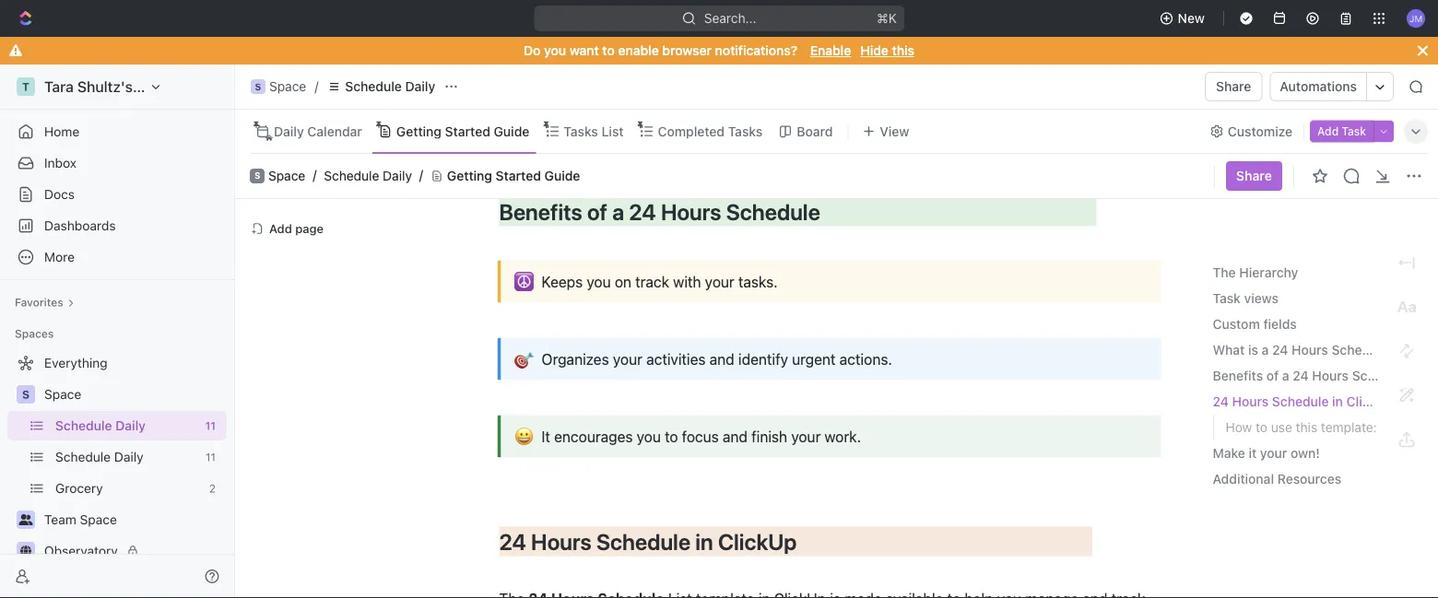 Task type: locate. For each thing, give the bounding box(es) containing it.
this
[[892, 43, 915, 58], [1296, 420, 1318, 435]]

your left activities
[[613, 351, 643, 368]]

0 vertical spatial task
[[1342, 125, 1367, 138]]

of down the tasks list link
[[587, 199, 608, 225]]

space link up add page
[[268, 168, 305, 184]]

1 horizontal spatial space link
[[268, 168, 305, 184]]

space, , element
[[251, 79, 266, 94], [17, 385, 35, 404]]

board
[[797, 124, 833, 139]]

1 vertical spatial task
[[1213, 291, 1241, 306]]

space, , element down spaces in the bottom of the page
[[17, 385, 35, 404]]

0 vertical spatial a
[[612, 199, 624, 225]]

1 vertical spatial add
[[269, 222, 292, 236]]

0 vertical spatial getting
[[396, 124, 442, 139]]

24
[[629, 199, 656, 225], [1273, 343, 1289, 358], [1293, 368, 1309, 384], [1213, 394, 1229, 409], [499, 529, 526, 555]]

1 horizontal spatial space, , element
[[251, 79, 266, 94]]

1 vertical spatial 11
[[206, 451, 216, 464]]

24 down add
[[499, 529, 526, 555]]

1 vertical spatial you
[[587, 273, 611, 291]]

0 vertical spatial and
[[710, 351, 735, 368]]

0 vertical spatial share
[[1216, 79, 1252, 94]]

tasks.
[[739, 273, 778, 291]]

1 horizontal spatial tasks
[[728, 124, 763, 139]]

fields
[[1264, 317, 1297, 332]]

add left page
[[269, 222, 292, 236]]

schedule daily down everything link
[[55, 418, 146, 433]]

1 vertical spatial getting
[[447, 168, 492, 184]]

s inside s space
[[255, 171, 260, 181]]

tasks left list
[[564, 124, 598, 139]]

2 horizontal spatial a
[[1283, 368, 1290, 384]]

0 horizontal spatial add
[[269, 222, 292, 236]]

benefits of a 24 hours schedule up tasks.
[[499, 199, 1097, 225]]

you right do
[[544, 43, 566, 58]]

this right use
[[1296, 420, 1318, 435]]

notifications?
[[715, 43, 798, 58]]

0 vertical spatial 24 hours schedule in clickup
[[1213, 394, 1394, 409]]

share
[[1216, 79, 1252, 94], [1237, 168, 1273, 184]]

a right 'is'
[[1262, 343, 1269, 358]]

0 vertical spatial in
[[1333, 394, 1344, 409]]

activities
[[646, 351, 706, 368]]

hide
[[861, 43, 889, 58]]

1 horizontal spatial benefits of a 24 hours schedule
[[1213, 368, 1409, 384]]

want
[[570, 43, 599, 58]]

dashboards
[[44, 218, 116, 233]]

1 horizontal spatial add
[[1318, 125, 1339, 138]]

daily inside daily calendar link
[[274, 124, 304, 139]]

space up observatory
[[80, 512, 117, 527]]

jm button
[[1402, 4, 1431, 33]]

new
[[1178, 11, 1205, 26]]

of down what is a 24 hours schedule? at the bottom of page
[[1267, 368, 1279, 384]]

24 up 'how'
[[1213, 394, 1229, 409]]

getting right calendar
[[396, 124, 442, 139]]

1 vertical spatial of
[[1267, 368, 1279, 384]]

home
[[44, 124, 80, 139]]

everything
[[44, 355, 108, 371]]

do
[[524, 43, 541, 58]]

getting down the getting started guide link
[[447, 168, 492, 184]]

1 horizontal spatial this
[[1296, 420, 1318, 435]]

0 horizontal spatial you
[[544, 43, 566, 58]]

and left finish on the right bottom
[[723, 428, 748, 446]]

to left focus
[[665, 428, 678, 446]]

completed tasks link
[[654, 118, 763, 144]]

a down what is a 24 hours schedule? at the bottom of page
[[1283, 368, 1290, 384]]

sidebar navigation
[[0, 65, 239, 598]]

schedule
[[345, 79, 402, 94], [324, 168, 379, 184], [726, 199, 821, 225], [1353, 368, 1409, 384], [1272, 394, 1329, 409], [55, 418, 112, 433], [55, 450, 111, 465], [597, 529, 691, 555]]

1 vertical spatial benefits
[[1213, 368, 1263, 384]]

to
[[603, 43, 615, 58], [1256, 420, 1268, 435], [665, 428, 678, 446], [490, 445, 500, 456]]

you left focus
[[637, 428, 661, 446]]

task inside button
[[1342, 125, 1367, 138]]

1 vertical spatial 24 hours schedule in clickup
[[499, 529, 1093, 555]]

1 horizontal spatial clickup
[[1347, 394, 1394, 409]]

s inside s space /
[[255, 81, 261, 92]]

favorites button
[[7, 291, 82, 314]]

1 horizontal spatial getting
[[447, 168, 492, 184]]

inbox
[[44, 155, 77, 171]]

1 vertical spatial in
[[696, 529, 713, 555]]

your right finish on the right bottom
[[791, 428, 821, 446]]

jm
[[1410, 13, 1423, 23]]

add task button
[[1310, 120, 1374, 142]]

dashboards link
[[7, 211, 227, 241]]

1 vertical spatial a
[[1262, 343, 1269, 358]]

space left the /
[[269, 79, 306, 94]]

0 horizontal spatial of
[[587, 199, 608, 225]]

daily
[[405, 79, 435, 94], [274, 124, 304, 139], [383, 168, 412, 184], [115, 418, 146, 433], [114, 450, 144, 465]]

completed tasks
[[658, 124, 763, 139]]

benefits down what
[[1213, 368, 1263, 384]]

schedule?
[[1332, 343, 1396, 358]]

the
[[1213, 265, 1236, 280]]

space, , element left the /
[[251, 79, 266, 94]]

click to add block
[[463, 445, 550, 456]]

view button
[[856, 110, 916, 153]]

1 vertical spatial started
[[496, 168, 541, 184]]

1 horizontal spatial in
[[1333, 394, 1344, 409]]

new button
[[1152, 4, 1216, 33]]

1 vertical spatial space link
[[44, 380, 223, 409]]

0 horizontal spatial getting
[[396, 124, 442, 139]]

t
[[22, 80, 29, 93]]

2 tasks from the left
[[728, 124, 763, 139]]

0 vertical spatial add
[[1318, 125, 1339, 138]]

1 vertical spatial this
[[1296, 420, 1318, 435]]

guide down the tasks list link
[[545, 168, 580, 184]]

urgent
[[792, 351, 836, 368]]

you left the on on the left of page
[[587, 273, 611, 291]]

🎯
[[514, 349, 531, 369]]

space link down everything link
[[44, 380, 223, 409]]

1 11 from the top
[[205, 420, 216, 432]]

organizes your activities and identify urgent actions.
[[542, 351, 892, 368]]

0 horizontal spatial space link
[[44, 380, 223, 409]]

and left 'identify'
[[710, 351, 735, 368]]

tasks right completed
[[728, 124, 763, 139]]

benefits up ☮️
[[499, 199, 583, 225]]

of
[[587, 199, 608, 225], [1267, 368, 1279, 384]]

0 vertical spatial you
[[544, 43, 566, 58]]

identify
[[739, 351, 788, 368]]

s space /
[[255, 79, 318, 94]]

grocery link
[[55, 474, 202, 503]]

0 vertical spatial guide
[[494, 124, 530, 139]]

tara
[[44, 78, 74, 95]]

guide left the tasks list link
[[494, 124, 530, 139]]

1 vertical spatial share
[[1237, 168, 1273, 184]]

space down everything
[[44, 387, 81, 402]]

0 horizontal spatial tasks
[[564, 124, 598, 139]]

space for s space
[[268, 168, 305, 184]]

1 horizontal spatial task
[[1342, 125, 1367, 138]]

you for keeps
[[587, 273, 611, 291]]

keeps you on track with your tasks.
[[542, 273, 778, 291]]

schedule daily down calendar
[[324, 168, 412, 184]]

spaces
[[15, 327, 54, 340]]

observatory
[[44, 544, 118, 559]]

☮️
[[514, 272, 531, 292]]

add down automations button
[[1318, 125, 1339, 138]]

schedule daily link
[[322, 76, 440, 98], [324, 168, 412, 184], [55, 411, 198, 441], [55, 443, 198, 472]]

0 vertical spatial started
[[445, 124, 491, 139]]

1 vertical spatial s
[[255, 171, 260, 181]]

customize
[[1228, 124, 1293, 139]]

globe image
[[20, 546, 31, 557]]

tasks list
[[564, 124, 624, 139]]

2 vertical spatial s
[[22, 388, 30, 401]]

share inside button
[[1216, 79, 1252, 94]]

0 vertical spatial benefits
[[499, 199, 583, 225]]

0 horizontal spatial clickup
[[718, 529, 797, 555]]

add task
[[1318, 125, 1367, 138]]

tasks list link
[[560, 118, 624, 144]]

task down the
[[1213, 291, 1241, 306]]

schedule daily up calendar
[[345, 79, 435, 94]]

your
[[705, 273, 735, 291], [613, 351, 643, 368], [791, 428, 821, 446], [1261, 446, 1288, 461]]

your right it on the right bottom of page
[[1261, 446, 1288, 461]]

0 horizontal spatial space, , element
[[17, 385, 35, 404]]

1 vertical spatial space, , element
[[17, 385, 35, 404]]

0 vertical spatial s
[[255, 81, 261, 92]]

do you want to enable browser notifications? enable hide this
[[524, 43, 915, 58]]

0 vertical spatial benefits of a 24 hours schedule
[[499, 199, 1097, 225]]

task down automations button
[[1342, 125, 1367, 138]]

1 horizontal spatial you
[[587, 273, 611, 291]]

getting started guide
[[396, 124, 530, 139], [447, 168, 580, 184]]

a up the on on the left of page
[[612, 199, 624, 225]]

to left add
[[490, 445, 500, 456]]

0 horizontal spatial benefits of a 24 hours schedule
[[499, 199, 1097, 225]]

docs
[[44, 187, 75, 202]]

0 vertical spatial this
[[892, 43, 915, 58]]

your right the with
[[705, 273, 735, 291]]

add inside button
[[1318, 125, 1339, 138]]

1 horizontal spatial a
[[1262, 343, 1269, 358]]

track
[[636, 273, 670, 291]]

what
[[1213, 343, 1245, 358]]

benefits
[[499, 199, 583, 225], [1213, 368, 1263, 384]]

started
[[445, 124, 491, 139], [496, 168, 541, 184]]

task
[[1342, 125, 1367, 138], [1213, 291, 1241, 306]]

share up customize button
[[1216, 79, 1252, 94]]

you
[[544, 43, 566, 58], [587, 273, 611, 291], [637, 428, 661, 446]]

0 horizontal spatial guide
[[494, 124, 530, 139]]

1 horizontal spatial started
[[496, 168, 541, 184]]

make
[[1213, 446, 1246, 461]]

guide
[[494, 124, 530, 139], [545, 168, 580, 184]]

keeps
[[542, 273, 583, 291]]

0 vertical spatial 11
[[205, 420, 216, 432]]

share down customize button
[[1237, 168, 1273, 184]]

tree containing everything
[[7, 349, 227, 598]]

s for s space /
[[255, 81, 261, 92]]

tree
[[7, 349, 227, 598]]

resources
[[1278, 472, 1342, 487]]

a
[[612, 199, 624, 225], [1262, 343, 1269, 358], [1283, 368, 1290, 384]]

2 horizontal spatial you
[[637, 428, 661, 446]]

1 vertical spatial guide
[[545, 168, 580, 184]]

daily calendar
[[274, 124, 362, 139]]

user group image
[[19, 515, 33, 526]]

this right hide
[[892, 43, 915, 58]]

1 vertical spatial clickup
[[718, 529, 797, 555]]

getting
[[396, 124, 442, 139], [447, 168, 492, 184]]

s inside navigation
[[22, 388, 30, 401]]

0 vertical spatial space, , element
[[251, 79, 266, 94]]

benefits of a 24 hours schedule down what is a 24 hours schedule? at the bottom of page
[[1213, 368, 1409, 384]]

focus
[[682, 428, 719, 446]]

in
[[1333, 394, 1344, 409], [696, 529, 713, 555]]

24 up track
[[629, 199, 656, 225]]

2 vertical spatial a
[[1283, 368, 1290, 384]]

daily calendar link
[[270, 118, 362, 144]]

space down daily calendar link
[[268, 168, 305, 184]]

0 horizontal spatial started
[[445, 124, 491, 139]]

inbox link
[[7, 148, 227, 178]]



Task type: vqa. For each thing, say whether or not it's contained in the screenshot.
top +
no



Task type: describe. For each thing, give the bounding box(es) containing it.
team space
[[44, 512, 117, 527]]

use
[[1271, 420, 1293, 435]]

own!
[[1291, 446, 1320, 461]]

1 horizontal spatial guide
[[545, 168, 580, 184]]

0 horizontal spatial task
[[1213, 291, 1241, 306]]

you for do
[[544, 43, 566, 58]]

more button
[[7, 243, 227, 272]]

view button
[[856, 118, 916, 144]]

more
[[44, 249, 75, 265]]

1 horizontal spatial benefits
[[1213, 368, 1263, 384]]

how to use this template:
[[1226, 420, 1377, 435]]

1 vertical spatial getting started guide
[[447, 168, 580, 184]]

with
[[673, 273, 701, 291]]

customize button
[[1204, 118, 1298, 144]]

share button
[[1205, 72, 1263, 101]]

0 horizontal spatial 24 hours schedule in clickup
[[499, 529, 1093, 555]]

to right want
[[603, 43, 615, 58]]

s for s
[[22, 388, 30, 401]]

custom fields
[[1213, 317, 1297, 332]]

guide inside the getting started guide link
[[494, 124, 530, 139]]

getting started guide link
[[393, 118, 530, 144]]

tara shultz's workspace, , element
[[17, 77, 35, 96]]

tree inside sidebar navigation
[[7, 349, 227, 598]]

it encourages you to focus and finish your work.
[[542, 428, 861, 446]]

observatory link
[[44, 537, 223, 566]]

click
[[463, 445, 487, 456]]

shultz's
[[77, 78, 133, 95]]

/
[[315, 79, 318, 94]]

0 horizontal spatial in
[[696, 529, 713, 555]]

0 horizontal spatial benefits
[[499, 199, 583, 225]]

favorites
[[15, 296, 63, 309]]

is
[[1249, 343, 1259, 358]]

1 horizontal spatial of
[[1267, 368, 1279, 384]]

space for team space
[[80, 512, 117, 527]]

view
[[880, 124, 910, 139]]

tara shultz's workspace
[[44, 78, 213, 95]]

24 down what is a 24 hours schedule? at the bottom of page
[[1293, 368, 1309, 384]]

0 vertical spatial clickup
[[1347, 394, 1394, 409]]

to left use
[[1256, 420, 1268, 435]]

⌘k
[[877, 11, 897, 26]]

space, , element inside sidebar navigation
[[17, 385, 35, 404]]

add
[[503, 445, 521, 456]]

0 horizontal spatial this
[[892, 43, 915, 58]]

team space link
[[44, 505, 223, 535]]

2 vertical spatial you
[[637, 428, 661, 446]]

completed
[[658, 124, 725, 139]]

finish
[[752, 428, 788, 446]]

add page
[[269, 222, 324, 236]]

s space
[[255, 168, 305, 184]]

work.
[[825, 428, 861, 446]]

it
[[542, 428, 550, 446]]

on
[[615, 273, 632, 291]]

views
[[1244, 291, 1279, 306]]

0 vertical spatial space link
[[268, 168, 305, 184]]

how
[[1226, 420, 1253, 435]]

schedule daily up grocery
[[55, 450, 144, 465]]

block
[[524, 445, 550, 456]]

1 tasks from the left
[[564, 124, 598, 139]]

automations
[[1280, 79, 1357, 94]]

enable
[[810, 43, 851, 58]]

board link
[[793, 118, 833, 144]]

template:
[[1321, 420, 1377, 435]]

search...
[[704, 11, 757, 26]]

encourages
[[554, 428, 633, 446]]

0 vertical spatial of
[[587, 199, 608, 225]]

0 horizontal spatial a
[[612, 199, 624, 225]]

2
[[209, 482, 216, 495]]

the hierarchy
[[1213, 265, 1299, 280]]

24 down fields
[[1273, 343, 1289, 358]]

list
[[602, 124, 624, 139]]

1 vertical spatial benefits of a 24 hours schedule
[[1213, 368, 1409, 384]]

😀
[[514, 427, 531, 447]]

home link
[[7, 117, 227, 147]]

docs link
[[7, 180, 227, 209]]

workspace
[[137, 78, 213, 95]]

custom
[[1213, 317, 1260, 332]]

additional resources
[[1213, 472, 1342, 487]]

s for s space
[[255, 171, 260, 181]]

page
[[295, 222, 324, 236]]

grocery
[[55, 481, 103, 496]]

1 horizontal spatial 24 hours schedule in clickup
[[1213, 394, 1394, 409]]

automations button
[[1271, 73, 1367, 101]]

calendar
[[307, 124, 362, 139]]

actions.
[[840, 351, 892, 368]]

add for add page
[[269, 222, 292, 236]]

space for s space /
[[269, 79, 306, 94]]

0 vertical spatial getting started guide
[[396, 124, 530, 139]]

2 11 from the top
[[206, 451, 216, 464]]

organizes
[[542, 351, 609, 368]]

1 vertical spatial and
[[723, 428, 748, 446]]

hierarchy
[[1240, 265, 1299, 280]]

make it your own!
[[1213, 446, 1320, 461]]

everything link
[[7, 349, 223, 378]]

add for add task
[[1318, 125, 1339, 138]]



